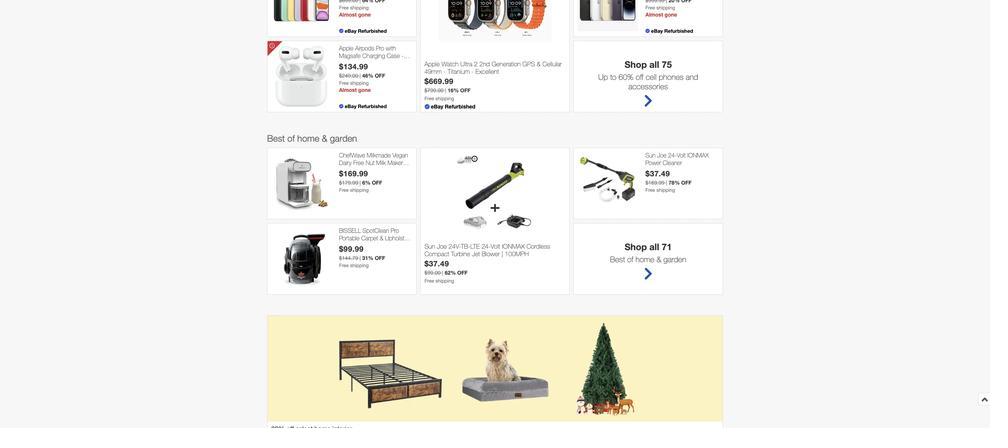 Task type: vqa. For each thing, say whether or not it's contained in the screenshot.
Free in the APPLE WATCH ULTRA 2 2ND GENERATION GPS & CELLULAR 49MM - TITANIUM - EXCELLENT $669.99 $799.00 | 16% OFF FREE SHIPPING
yes



Task type: describe. For each thing, give the bounding box(es) containing it.
all for 71
[[649, 242, 659, 252]]

lte
[[470, 243, 480, 250]]

maker
[[388, 159, 403, 166]]

& inside bissell spotclean pro portable carpet & upholstery cleaner shampooer | 3624 new!
[[380, 235, 383, 241]]

ionmax inside sun joe 24-volt ionmax power cleaner $37.49 $169.99 | 78% off free shipping
[[687, 152, 709, 159]]

tb-
[[461, 243, 470, 250]]

milkmade
[[367, 152, 391, 159]]

free inside $134.99 $249.00 | 46% off free shipping almost gone
[[339, 80, 349, 86]]

off inside $134.99 $249.00 | 46% off free shipping almost gone
[[375, 72, 385, 79]]

24v-
[[449, 243, 461, 250]]

joe for ionmax
[[437, 243, 447, 250]]

ebay down $799.00
[[431, 103, 443, 110]]

upholstery
[[385, 235, 412, 241]]

charging
[[362, 52, 385, 59]]

joe for $37.49
[[657, 152, 667, 159]]

ebay refurbished down $134.99 $249.00 | 46% off free shipping almost gone
[[345, 103, 387, 109]]

| inside $99.99 $144.79 | 31% off free shipping
[[360, 255, 361, 261]]

free inside apple watch ultra 2 2nd generation gps & cellular 49mm - titanium - excellent $669.99 $799.00 | 16% off free shipping
[[424, 96, 434, 101]]

blower
[[482, 250, 500, 258]]

24- inside sun joe 24-volt ionmax power cleaner $37.49 $169.99 | 78% off free shipping
[[668, 152, 677, 159]]

24- inside sun joe 24v-tb-lte 24-volt ionmax cordless compact turbine jet blower | 100mph $37.49 $99.00 | 62% off free shipping
[[482, 243, 491, 250]]

sun joe 24-volt ionmax power cleaner link
[[646, 152, 719, 166]]

phones
[[659, 72, 684, 82]]

ebay refurbished up airpods
[[345, 28, 387, 34]]

cordless
[[527, 243, 550, 250]]

ebay down $249.00
[[345, 103, 357, 109]]

gps
[[522, 60, 535, 68]]

spotclean
[[363, 227, 389, 234]]

excellent inside the apple airpods pro with magsafe charging case - a2083 a2190 mlwk3am/a. excellent
[[339, 67, 361, 73]]

$134.99
[[339, 62, 368, 71]]

off inside the "$169.99 $179.99 | 6% off free shipping"
[[372, 179, 382, 186]]

cellular
[[542, 60, 562, 68]]

bissell spotclean pro portable carpet & upholstery cleaner shampooer | 3624 new! link
[[339, 227, 412, 256]]

| inside bissell spotclean pro portable carpet & upholstery cleaner shampooer | 3624 new!
[[391, 242, 392, 249]]

apple watch ultra 2 2nd generation gps & cellular 49mm - titanium - excellent $669.99 $799.00 | 16% off free shipping
[[424, 60, 562, 101]]

with inside the apple airpods pro with magsafe charging case - a2083 a2190 mlwk3am/a. excellent
[[386, 45, 396, 52]]

off inside sun joe 24v-tb-lte 24-volt ionmax cordless compact turbine jet blower | 100mph $37.49 $99.00 | 62% off free shipping
[[457, 269, 468, 276]]

compact
[[424, 250, 449, 258]]

sun joe 24v-tb-lte 24-volt ionmax cordless compact turbine jet blower | 100mph link
[[424, 243, 566, 259]]

shampooer
[[360, 242, 389, 249]]

$169.99 inside the "$169.99 $179.99 | 6% off free shipping"
[[339, 169, 368, 178]]

bissell
[[339, 227, 361, 234]]

off inside $99.99 $144.79 | 31% off free shipping
[[375, 255, 385, 261]]

dairy
[[339, 159, 352, 166]]

49mm
[[424, 68, 442, 75]]

nut
[[366, 159, 375, 166]]

garden inside shop all 71 best of home & garden
[[663, 255, 686, 264]]

ionmax inside sun joe 24v-tb-lte 24-volt ionmax cordless compact turbine jet blower | 100mph $37.49 $99.00 | 62% off free shipping
[[502, 243, 525, 250]]

refurbished down 16%
[[445, 103, 475, 110]]

ultra
[[460, 60, 472, 68]]

| inside $134.99 $249.00 | 46% off free shipping almost gone
[[360, 73, 361, 79]]

excellent inside apple watch ultra 2 2nd generation gps & cellular 49mm - titanium - excellent $669.99 $799.00 | 16% off free shipping
[[476, 68, 499, 75]]

generation
[[492, 60, 521, 68]]

1 horizontal spatial -
[[444, 68, 446, 75]]

0 vertical spatial best
[[267, 133, 285, 144]]

free inside sun joe 24v-tb-lte 24-volt ionmax cordless compact turbine jet blower | 100mph $37.49 $99.00 | 62% off free shipping
[[424, 278, 434, 284]]

2 free shipping almost gone from the left
[[646, 5, 677, 18]]

off inside sun joe 24-volt ionmax power cleaner $37.49 $169.99 | 78% off free shipping
[[681, 179, 692, 186]]

up
[[598, 72, 608, 82]]

$179.99
[[339, 180, 358, 186]]

apple airpods pro with magsafe charging case - a2083 a2190 mlwk3am/a. excellent
[[339, 45, 412, 73]]

accessories
[[628, 82, 668, 91]]

ebay refurbished up 75
[[651, 28, 693, 34]]

6%
[[362, 179, 370, 186]]

case
[[387, 52, 400, 59]]

titanium
[[448, 68, 470, 75]]

turbine
[[451, 250, 470, 258]]

new!
[[339, 249, 353, 256]]

100mph
[[505, 250, 529, 258]]

power
[[646, 159, 661, 166]]

chefwave
[[339, 152, 365, 159]]

3624
[[394, 242, 408, 249]]

shipping inside sun joe 24-volt ionmax power cleaner $37.49 $169.99 | 78% off free shipping
[[656, 187, 675, 193]]

0 horizontal spatial garden
[[330, 133, 357, 144]]

$99.99 $144.79 | 31% off free shipping
[[339, 244, 385, 268]]

16%
[[448, 87, 459, 93]]

all for 75
[[649, 59, 659, 70]]

$249.00
[[339, 73, 358, 79]]

shop for shop all 75
[[625, 59, 647, 70]]

$799.00
[[424, 87, 444, 93]]

chefwave milkmade vegan dairy free nut milk maker with 6 plant based programs
[[339, 152, 411, 173]]

$669.99
[[424, 76, 454, 86]]

gone inside $134.99 $249.00 | 46% off free shipping almost gone
[[358, 87, 371, 93]]

$134.99 $249.00 | 46% off free shipping almost gone
[[339, 62, 385, 93]]

watch
[[442, 60, 459, 68]]

shop for shop all 71
[[625, 242, 647, 252]]

best of home & garden
[[267, 133, 357, 144]]

programs
[[388, 166, 411, 173]]

1 free shipping almost gone from the left
[[339, 5, 371, 18]]

home inside shop all 71 best of home & garden
[[636, 255, 654, 264]]

ebay refurbished down 16%
[[431, 103, 475, 110]]

apple airpods pro with magsafe charging case - a2083 a2190 mlwk3am/a. excellent link
[[339, 45, 412, 73]]

2nd
[[479, 60, 490, 68]]

vegan
[[392, 152, 408, 159]]

free inside chefwave milkmade vegan dairy free nut milk maker with 6 plant based programs
[[353, 159, 364, 166]]

best inside shop all 71 best of home & garden
[[610, 255, 625, 264]]



Task type: locate. For each thing, give the bounding box(es) containing it.
sun inside sun joe 24-volt ionmax power cleaner $37.49 $169.99 | 78% off free shipping
[[646, 152, 656, 159]]

1 horizontal spatial ionmax
[[687, 152, 709, 159]]

sun inside sun joe 24v-tb-lte 24-volt ionmax cordless compact turbine jet blower | 100mph $37.49 $99.00 | 62% off free shipping
[[424, 243, 435, 250]]

1 vertical spatial volt
[[491, 243, 500, 250]]

0 horizontal spatial ionmax
[[502, 243, 525, 250]]

all left 75
[[649, 59, 659, 70]]

| left the 46%
[[360, 73, 361, 79]]

0 vertical spatial home
[[297, 133, 319, 144]]

garden up chefwave
[[330, 133, 357, 144]]

refurbished down $134.99 $249.00 | 46% off free shipping almost gone
[[358, 103, 387, 109]]

cleaner right power
[[663, 159, 682, 166]]

shop inside shop all 71 best of home & garden
[[625, 242, 647, 252]]

2 all from the top
[[649, 242, 659, 252]]

0 horizontal spatial with
[[339, 166, 349, 173]]

chefwave milkmade vegan dairy free nut milk maker with 6 plant based programs link
[[339, 152, 412, 173]]

1 vertical spatial shop
[[625, 242, 647, 252]]

60%
[[619, 72, 634, 82]]

0 horizontal spatial sun
[[424, 243, 435, 250]]

off
[[375, 72, 385, 79], [636, 72, 644, 82], [460, 87, 471, 93], [372, 179, 382, 186], [681, 179, 692, 186], [375, 255, 385, 261], [457, 269, 468, 276]]

24-
[[668, 152, 677, 159], [482, 243, 491, 250]]

2 horizontal spatial -
[[472, 68, 474, 75]]

$169.99 up $179.99
[[339, 169, 368, 178]]

joe up power
[[657, 152, 667, 159]]

and
[[686, 72, 698, 82]]

shipping inside $134.99 $249.00 | 46% off free shipping almost gone
[[350, 80, 369, 86]]

- down watch
[[444, 68, 446, 75]]

volt
[[677, 152, 686, 159], [491, 243, 500, 250]]

refurbished
[[358, 28, 387, 34], [664, 28, 693, 34], [358, 103, 387, 109], [445, 103, 475, 110]]

$99.00
[[424, 270, 441, 276]]

$37.49 down compact
[[424, 259, 449, 268]]

shop left 71
[[625, 242, 647, 252]]

| inside sun joe 24-volt ionmax power cleaner $37.49 $169.99 | 78% off free shipping
[[666, 180, 667, 186]]

apple inside the apple airpods pro with magsafe charging case - a2083 a2190 mlwk3am/a. excellent
[[339, 45, 354, 52]]

with up case
[[386, 45, 396, 52]]

milk
[[376, 159, 386, 166]]

volt inside sun joe 24v-tb-lte 24-volt ionmax cordless compact turbine jet blower | 100mph $37.49 $99.00 | 62% off free shipping
[[491, 243, 500, 250]]

1 horizontal spatial joe
[[657, 152, 667, 159]]

0 vertical spatial pro
[[376, 45, 384, 52]]

0 vertical spatial ionmax
[[687, 152, 709, 159]]

refurbished up airpods
[[358, 28, 387, 34]]

1 horizontal spatial garden
[[663, 255, 686, 264]]

pro for shop all 75
[[376, 45, 384, 52]]

of
[[287, 133, 295, 144], [627, 255, 633, 264]]

plant
[[356, 166, 368, 173]]

volt up blower
[[491, 243, 500, 250]]

| left 78%
[[666, 180, 667, 186]]

1 horizontal spatial cleaner
[[663, 159, 682, 166]]

pro up upholstery on the left bottom of page
[[391, 227, 399, 234]]

all inside shop all 71 best of home & garden
[[649, 242, 659, 252]]

off right the 46%
[[375, 72, 385, 79]]

0 horizontal spatial free shipping almost gone
[[339, 5, 371, 18]]

1 vertical spatial best
[[610, 255, 625, 264]]

shop all 75 up to 60% off cell phones and accessories
[[598, 59, 698, 91]]

|
[[360, 73, 361, 79], [445, 87, 446, 93], [360, 180, 361, 186], [666, 180, 667, 186], [391, 242, 392, 249], [502, 250, 503, 258], [360, 255, 361, 261], [442, 270, 443, 276]]

of inside shop all 71 best of home & garden
[[627, 255, 633, 264]]

0 vertical spatial shop
[[625, 59, 647, 70]]

refurbished up 75
[[664, 28, 693, 34]]

0 vertical spatial $169.99
[[339, 169, 368, 178]]

62%
[[445, 269, 456, 276]]

gone
[[358, 11, 371, 18], [665, 11, 677, 18], [358, 87, 371, 93]]

off inside apple watch ultra 2 2nd generation gps & cellular 49mm - titanium - excellent $669.99 $799.00 | 16% off free shipping
[[460, 87, 471, 93]]

$99.99
[[339, 244, 364, 253]]

ebay
[[345, 28, 357, 34], [651, 28, 663, 34], [345, 103, 357, 109], [431, 103, 443, 110]]

sun for $37.49
[[646, 152, 656, 159]]

0 vertical spatial apple
[[339, 45, 354, 52]]

off right 16%
[[460, 87, 471, 93]]

$169.99 inside sun joe 24-volt ionmax power cleaner $37.49 $169.99 | 78% off free shipping
[[646, 180, 665, 186]]

$37.49 inside sun joe 24v-tb-lte 24-volt ionmax cordless compact turbine jet blower | 100mph $37.49 $99.00 | 62% off free shipping
[[424, 259, 449, 268]]

$144.79
[[339, 255, 358, 261]]

shipping inside sun joe 24v-tb-lte 24-volt ionmax cordless compact turbine jet blower | 100mph $37.49 $99.00 | 62% off free shipping
[[435, 278, 454, 284]]

carpet
[[361, 235, 378, 241]]

off right 62% at the bottom of the page
[[457, 269, 468, 276]]

0 vertical spatial sun
[[646, 152, 656, 159]]

almost inside $134.99 $249.00 | 46% off free shipping almost gone
[[339, 87, 357, 93]]

excellent
[[339, 67, 361, 73], [476, 68, 499, 75]]

shipping inside $99.99 $144.79 | 31% off free shipping
[[350, 263, 369, 268]]

all inside shop all 75 up to 60% off cell phones and accessories
[[649, 59, 659, 70]]

sun up compact
[[424, 243, 435, 250]]

apple for watch
[[424, 60, 440, 68]]

best
[[267, 133, 285, 144], [610, 255, 625, 264]]

joe
[[657, 152, 667, 159], [437, 243, 447, 250]]

1 horizontal spatial with
[[386, 45, 396, 52]]

0 horizontal spatial volt
[[491, 243, 500, 250]]

pro up charging on the top
[[376, 45, 384, 52]]

0 horizontal spatial -
[[402, 52, 404, 59]]

to
[[610, 72, 616, 82]]

| inside the "$169.99 $179.99 | 6% off free shipping"
[[360, 180, 361, 186]]

apple for airpods
[[339, 45, 354, 52]]

$37.49 down power
[[646, 169, 670, 178]]

pro
[[376, 45, 384, 52], [391, 227, 399, 234]]

&
[[537, 60, 541, 68], [322, 133, 327, 144], [380, 235, 383, 241], [657, 255, 661, 264]]

shop inside shop all 75 up to 60% off cell phones and accessories
[[625, 59, 647, 70]]

with
[[386, 45, 396, 52], [339, 166, 349, 173]]

1 vertical spatial $169.99
[[646, 180, 665, 186]]

1 horizontal spatial $37.49
[[646, 169, 670, 178]]

off left cell
[[636, 72, 644, 82]]

cell
[[646, 72, 657, 82]]

joe up compact
[[437, 243, 447, 250]]

sun joe 24v-tb-lte 24-volt ionmax cordless compact turbine jet blower | 100mph $37.49 $99.00 | 62% off free shipping
[[424, 243, 550, 284]]

-
[[402, 52, 404, 59], [444, 68, 446, 75], [472, 68, 474, 75]]

pro inside the apple airpods pro with magsafe charging case - a2083 a2190 mlwk3am/a. excellent
[[376, 45, 384, 52]]

ebay up 75
[[651, 28, 663, 34]]

0 vertical spatial volt
[[677, 152, 686, 159]]

0 horizontal spatial $169.99
[[339, 169, 368, 178]]

0 vertical spatial $37.49
[[646, 169, 670, 178]]

1 horizontal spatial sun
[[646, 152, 656, 159]]

off right 31%
[[375, 255, 385, 261]]

pro inside bissell spotclean pro portable carpet & upholstery cleaner shampooer | 3624 new!
[[391, 227, 399, 234]]

free shipping almost gone
[[339, 5, 371, 18], [646, 5, 677, 18]]

almost
[[339, 11, 357, 18], [646, 11, 663, 18], [339, 87, 357, 93]]

- down 'ultra'
[[472, 68, 474, 75]]

1 vertical spatial garden
[[663, 255, 686, 264]]

0 horizontal spatial cleaner
[[339, 242, 358, 249]]

shipping inside the "$169.99 $179.99 | 6% off free shipping"
[[350, 187, 369, 193]]

with inside chefwave milkmade vegan dairy free nut milk maker with 6 plant based programs
[[339, 166, 349, 173]]

1 horizontal spatial pro
[[391, 227, 399, 234]]

free inside $99.99 $144.79 | 31% off free shipping
[[339, 263, 349, 268]]

1 vertical spatial joe
[[437, 243, 447, 250]]

joe inside sun joe 24v-tb-lte 24-volt ionmax cordless compact turbine jet blower | 100mph $37.49 $99.00 | 62% off free shipping
[[437, 243, 447, 250]]

71
[[662, 242, 672, 252]]

a2190
[[358, 59, 375, 66]]

cleaner down portable
[[339, 242, 358, 249]]

1 vertical spatial of
[[627, 255, 633, 264]]

ebay refurbished
[[345, 28, 387, 34], [651, 28, 693, 34], [345, 103, 387, 109], [431, 103, 475, 110]]

shop up 60%
[[625, 59, 647, 70]]

| left 31%
[[360, 255, 361, 261]]

24- up 78%
[[668, 152, 677, 159]]

1 vertical spatial pro
[[391, 227, 399, 234]]

free inside sun joe 24-volt ionmax power cleaner $37.49 $169.99 | 78% off free shipping
[[646, 187, 655, 193]]

| left 6%
[[360, 180, 361, 186]]

6
[[351, 166, 354, 173]]

0 horizontal spatial apple
[[339, 45, 354, 52]]

0 vertical spatial of
[[287, 133, 295, 144]]

free
[[339, 5, 349, 10], [646, 5, 655, 10], [339, 80, 349, 86], [424, 96, 434, 101], [353, 159, 364, 166], [339, 187, 349, 193], [646, 187, 655, 193], [339, 263, 349, 268], [424, 278, 434, 284]]

0 horizontal spatial of
[[287, 133, 295, 144]]

1 vertical spatial all
[[649, 242, 659, 252]]

31%
[[362, 255, 373, 261]]

1 horizontal spatial of
[[627, 255, 633, 264]]

sun up power
[[646, 152, 656, 159]]

portable
[[339, 235, 360, 241]]

0 vertical spatial all
[[649, 59, 659, 70]]

apple inside apple watch ultra 2 2nd generation gps & cellular 49mm - titanium - excellent $669.99 $799.00 | 16% off free shipping
[[424, 60, 440, 68]]

46%
[[362, 72, 373, 79]]

free inside the "$169.99 $179.99 | 6% off free shipping"
[[339, 187, 349, 193]]

apple up magsafe on the top left of page
[[339, 45, 354, 52]]

shop all 71 best of home & garden
[[610, 242, 686, 264]]

sun
[[646, 152, 656, 159], [424, 243, 435, 250]]

| right blower
[[502, 250, 503, 258]]

1 horizontal spatial best
[[610, 255, 625, 264]]

$169.99 left 78%
[[646, 180, 665, 186]]

joe inside sun joe 24-volt ionmax power cleaner $37.49 $169.99 | 78% off free shipping
[[657, 152, 667, 159]]

0 vertical spatial with
[[386, 45, 396, 52]]

$37.49 inside sun joe 24-volt ionmax power cleaner $37.49 $169.99 | 78% off free shipping
[[646, 169, 670, 178]]

0 vertical spatial joe
[[657, 152, 667, 159]]

all left 71
[[649, 242, 659, 252]]

off inside shop all 75 up to 60% off cell phones and accessories
[[636, 72, 644, 82]]

1 shop from the top
[[625, 59, 647, 70]]

home
[[297, 133, 319, 144], [636, 255, 654, 264]]

airpods
[[355, 45, 374, 52]]

bissell spotclean pro portable carpet & upholstery cleaner shampooer | 3624 new!
[[339, 227, 412, 256]]

volt inside sun joe 24-volt ionmax power cleaner $37.49 $169.99 | 78% off free shipping
[[677, 152, 686, 159]]

1 horizontal spatial apple
[[424, 60, 440, 68]]

1 vertical spatial 24-
[[482, 243, 491, 250]]

78%
[[669, 179, 680, 186]]

0 horizontal spatial pro
[[376, 45, 384, 52]]

sun for ionmax
[[424, 243, 435, 250]]

shop
[[625, 59, 647, 70], [625, 242, 647, 252]]

& inside apple watch ultra 2 2nd generation gps & cellular 49mm - titanium - excellent $669.99 $799.00 | 16% off free shipping
[[537, 60, 541, 68]]

$169.99
[[339, 169, 368, 178], [646, 180, 665, 186]]

| inside apple watch ultra 2 2nd generation gps & cellular 49mm - titanium - excellent $669.99 $799.00 | 16% off free shipping
[[445, 87, 446, 93]]

excellent down 2nd
[[476, 68, 499, 75]]

cleaner inside bissell spotclean pro portable carpet & upholstery cleaner shampooer | 3624 new!
[[339, 242, 358, 249]]

garden
[[330, 133, 357, 144], [663, 255, 686, 264]]

0 vertical spatial 24-
[[668, 152, 677, 159]]

2
[[474, 60, 478, 68]]

2 shop from the top
[[625, 242, 647, 252]]

1 vertical spatial cleaner
[[339, 242, 358, 249]]

1 horizontal spatial $169.99
[[646, 180, 665, 186]]

0 vertical spatial garden
[[330, 133, 357, 144]]

1 vertical spatial home
[[636, 255, 654, 264]]

volt up 78%
[[677, 152, 686, 159]]

1 vertical spatial $37.49
[[424, 259, 449, 268]]

- inside the apple airpods pro with magsafe charging case - a2083 a2190 mlwk3am/a. excellent
[[402, 52, 404, 59]]

pro for shop all 71
[[391, 227, 399, 234]]

1 vertical spatial with
[[339, 166, 349, 173]]

| left 16%
[[445, 87, 446, 93]]

off right 6%
[[372, 179, 382, 186]]

apple up 49mm
[[424, 60, 440, 68]]

1 horizontal spatial volt
[[677, 152, 686, 159]]

1 horizontal spatial 24-
[[668, 152, 677, 159]]

24- up blower
[[482, 243, 491, 250]]

0 horizontal spatial $37.49
[[424, 259, 449, 268]]

| left 62% at the bottom of the page
[[442, 270, 443, 276]]

based
[[370, 166, 386, 173]]

1 vertical spatial apple
[[424, 60, 440, 68]]

sun joe 24-volt ionmax power cleaner $37.49 $169.99 | 78% off free shipping
[[646, 152, 709, 193]]

with down the dairy
[[339, 166, 349, 173]]

1 horizontal spatial free shipping almost gone
[[646, 5, 677, 18]]

off right 78%
[[681, 179, 692, 186]]

& inside shop all 71 best of home & garden
[[657, 255, 661, 264]]

75
[[662, 59, 672, 70]]

$169.99 $179.99 | 6% off free shipping
[[339, 169, 382, 193]]

1 horizontal spatial excellent
[[476, 68, 499, 75]]

| left 3624
[[391, 242, 392, 249]]

shipping inside apple watch ultra 2 2nd generation gps & cellular 49mm - titanium - excellent $669.99 $799.00 | 16% off free shipping
[[435, 96, 454, 101]]

excellent down a2083
[[339, 67, 361, 73]]

apple
[[339, 45, 354, 52], [424, 60, 440, 68]]

magsafe
[[339, 52, 361, 59]]

1 horizontal spatial home
[[636, 255, 654, 264]]

0 horizontal spatial best
[[267, 133, 285, 144]]

0 horizontal spatial excellent
[[339, 67, 361, 73]]

a2083
[[339, 59, 356, 66]]

mlwk3am/a.
[[376, 59, 412, 66]]

1 all from the top
[[649, 59, 659, 70]]

1 vertical spatial sun
[[424, 243, 435, 250]]

0 vertical spatial cleaner
[[663, 159, 682, 166]]

ionmax
[[687, 152, 709, 159], [502, 243, 525, 250]]

garden down 71
[[663, 255, 686, 264]]

ebay up airpods
[[345, 28, 357, 34]]

jet
[[472, 250, 480, 258]]

cleaner
[[663, 159, 682, 166], [339, 242, 358, 249]]

0 horizontal spatial joe
[[437, 243, 447, 250]]

apple watch ultra 2 2nd generation gps & cellular 49mm - titanium - excellent link
[[424, 60, 566, 76]]

0 horizontal spatial home
[[297, 133, 319, 144]]

cleaner inside sun joe 24-volt ionmax power cleaner $37.49 $169.99 | 78% off free shipping
[[663, 159, 682, 166]]

1 vertical spatial ionmax
[[502, 243, 525, 250]]

0 horizontal spatial 24-
[[482, 243, 491, 250]]

- right case
[[402, 52, 404, 59]]



